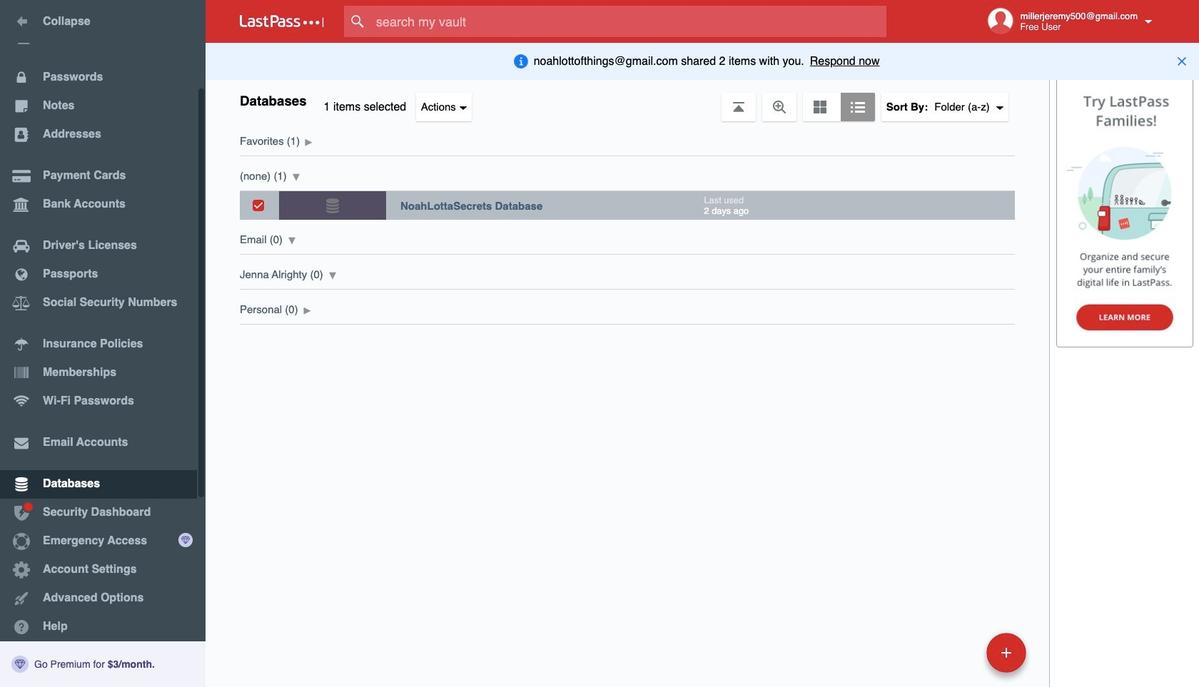 Task type: describe. For each thing, give the bounding box(es) containing it.
new item navigation
[[888, 629, 1035, 687]]

lastpass image
[[240, 15, 324, 28]]

main content main content
[[206, 121, 1049, 325]]

new item element
[[888, 632, 1031, 673]]

vault options navigation
[[206, 79, 1049, 121]]



Task type: locate. For each thing, give the bounding box(es) containing it.
main navigation navigation
[[0, 0, 206, 687]]

Search search field
[[344, 6, 914, 37]]

search my vault text field
[[344, 6, 914, 37]]



Task type: vqa. For each thing, say whether or not it's contained in the screenshot.
text box
no



